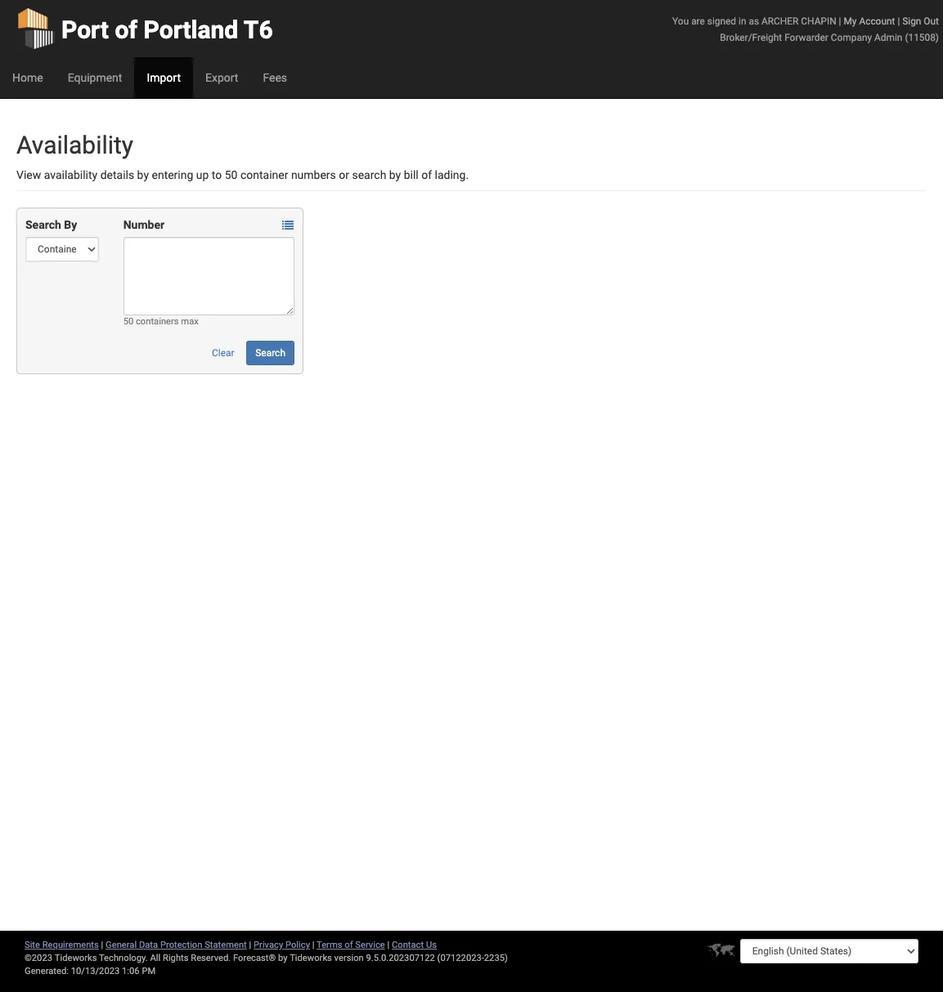 Task type: locate. For each thing, give the bounding box(es) containing it.
port of portland t6
[[61, 16, 273, 44]]

protection
[[160, 941, 202, 951]]

search
[[25, 218, 61, 231], [255, 348, 285, 359]]

1 horizontal spatial by
[[278, 954, 288, 964]]

of up version at left bottom
[[345, 941, 353, 951]]

1 vertical spatial of
[[421, 168, 432, 182]]

9.5.0.202307122
[[366, 954, 435, 964]]

import button
[[134, 57, 193, 98]]

search right clear button
[[255, 348, 285, 359]]

| left sign
[[898, 16, 900, 27]]

search by
[[25, 218, 77, 231]]

out
[[924, 16, 939, 27]]

numbers
[[291, 168, 336, 182]]

by
[[137, 168, 149, 182], [389, 168, 401, 182], [278, 954, 288, 964]]

0 vertical spatial of
[[115, 16, 138, 44]]

50
[[225, 168, 238, 182], [123, 317, 134, 327]]

forecast®
[[233, 954, 276, 964]]

site
[[25, 941, 40, 951]]

import
[[147, 71, 181, 84]]

search inside button
[[255, 348, 285, 359]]

0 horizontal spatial 50
[[123, 317, 134, 327]]

by
[[64, 218, 77, 231]]

max
[[181, 317, 199, 327]]

general data protection statement link
[[106, 941, 247, 951]]

2 vertical spatial of
[[345, 941, 353, 951]]

my
[[844, 16, 857, 27]]

general
[[106, 941, 137, 951]]

1 horizontal spatial of
[[345, 941, 353, 951]]

account
[[859, 16, 895, 27]]

view availability details by entering up to 50 container numbers or search by bill of lading.
[[16, 168, 469, 182]]

home button
[[0, 57, 55, 98]]

by left bill
[[389, 168, 401, 182]]

company
[[831, 32, 872, 43]]

2 horizontal spatial by
[[389, 168, 401, 182]]

of inside site requirements | general data protection statement | privacy policy | terms of service | contact us ©2023 tideworks technology. all rights reserved. forecast® by tideworks version 9.5.0.202307122 (07122023-2235) generated: 10/13/2023 1:06 pm
[[345, 941, 353, 951]]

search left by
[[25, 218, 61, 231]]

home
[[12, 71, 43, 84]]

are
[[691, 16, 705, 27]]

0 vertical spatial 50
[[225, 168, 238, 182]]

search for search
[[255, 348, 285, 359]]

by right details
[[137, 168, 149, 182]]

us
[[426, 941, 437, 951]]

broker/freight
[[720, 32, 782, 43]]

1 vertical spatial search
[[255, 348, 285, 359]]

details
[[100, 168, 134, 182]]

number
[[123, 218, 164, 231]]

0 horizontal spatial search
[[25, 218, 61, 231]]

of right bill
[[421, 168, 432, 182]]

tideworks
[[290, 954, 332, 964]]

©2023 tideworks
[[25, 954, 97, 964]]

entering
[[152, 168, 193, 182]]

0 horizontal spatial by
[[137, 168, 149, 182]]

all
[[150, 954, 160, 964]]

in
[[739, 16, 746, 27]]

| up 9.5.0.202307122
[[387, 941, 390, 951]]

terms of service link
[[317, 941, 385, 951]]

by down privacy policy 'link'
[[278, 954, 288, 964]]

of right port
[[115, 16, 138, 44]]

containers
[[136, 317, 179, 327]]

view
[[16, 168, 41, 182]]

50 right the to
[[225, 168, 238, 182]]

signed
[[707, 16, 736, 27]]

50 left containers
[[123, 317, 134, 327]]

contact us link
[[392, 941, 437, 951]]

to
[[212, 168, 222, 182]]

pm
[[142, 967, 156, 977]]

| up tideworks
[[312, 941, 314, 951]]

of
[[115, 16, 138, 44], [421, 168, 432, 182], [345, 941, 353, 951]]

admin
[[874, 32, 903, 43]]

0 vertical spatial search
[[25, 218, 61, 231]]

site requirements | general data protection statement | privacy policy | terms of service | contact us ©2023 tideworks technology. all rights reserved. forecast® by tideworks version 9.5.0.202307122 (07122023-2235) generated: 10/13/2023 1:06 pm
[[25, 941, 508, 977]]

bill
[[404, 168, 419, 182]]

|
[[839, 16, 841, 27], [898, 16, 900, 27], [101, 941, 103, 951], [249, 941, 251, 951], [312, 941, 314, 951], [387, 941, 390, 951]]

lading.
[[435, 168, 469, 182]]

privacy
[[254, 941, 283, 951]]

(11508)
[[905, 32, 939, 43]]

1 horizontal spatial search
[[255, 348, 285, 359]]



Task type: describe. For each thing, give the bounding box(es) containing it.
privacy policy link
[[254, 941, 310, 951]]

equipment
[[68, 71, 122, 84]]

technology.
[[99, 954, 148, 964]]

show list image
[[282, 220, 294, 232]]

portland
[[144, 16, 238, 44]]

you are signed in as archer chapin | my account | sign out broker/freight forwarder company admin (11508)
[[672, 16, 939, 43]]

2 horizontal spatial of
[[421, 168, 432, 182]]

service
[[355, 941, 385, 951]]

search button
[[246, 341, 294, 366]]

clear button
[[203, 341, 243, 366]]

chapin
[[801, 16, 836, 27]]

1:06
[[122, 967, 140, 977]]

reserved.
[[191, 954, 231, 964]]

| up 'forecast®'
[[249, 941, 251, 951]]

as
[[749, 16, 759, 27]]

by inside site requirements | general data protection statement | privacy policy | terms of service | contact us ©2023 tideworks technology. all rights reserved. forecast® by tideworks version 9.5.0.202307122 (07122023-2235) generated: 10/13/2023 1:06 pm
[[278, 954, 288, 964]]

port
[[61, 16, 109, 44]]

statement
[[205, 941, 247, 951]]

data
[[139, 941, 158, 951]]

fees button
[[251, 57, 299, 98]]

t6
[[244, 16, 273, 44]]

container
[[240, 168, 288, 182]]

contact
[[392, 941, 424, 951]]

(07122023-
[[437, 954, 484, 964]]

my account link
[[844, 16, 895, 27]]

2235)
[[484, 954, 508, 964]]

clear
[[212, 348, 234, 359]]

up
[[196, 168, 209, 182]]

or
[[339, 168, 349, 182]]

forwarder
[[784, 32, 828, 43]]

requirements
[[42, 941, 99, 951]]

1 horizontal spatial 50
[[225, 168, 238, 182]]

Number text field
[[123, 237, 294, 316]]

availability
[[44, 168, 97, 182]]

0 horizontal spatial of
[[115, 16, 138, 44]]

sign
[[902, 16, 921, 27]]

| left 'my'
[[839, 16, 841, 27]]

version
[[334, 954, 364, 964]]

fees
[[263, 71, 287, 84]]

search
[[352, 168, 386, 182]]

site requirements link
[[25, 941, 99, 951]]

rights
[[163, 954, 189, 964]]

10/13/2023
[[71, 967, 120, 977]]

export
[[205, 71, 238, 84]]

export button
[[193, 57, 251, 98]]

sign out link
[[902, 16, 939, 27]]

terms
[[317, 941, 342, 951]]

port of portland t6 link
[[16, 0, 273, 57]]

50 containers max
[[123, 317, 199, 327]]

1 vertical spatial 50
[[123, 317, 134, 327]]

archer
[[761, 16, 799, 27]]

policy
[[285, 941, 310, 951]]

equipment button
[[55, 57, 134, 98]]

you
[[672, 16, 689, 27]]

| left the general
[[101, 941, 103, 951]]

availability
[[16, 131, 133, 159]]

generated:
[[25, 967, 69, 977]]

search for search by
[[25, 218, 61, 231]]



Task type: vqa. For each thing, say whether or not it's contained in the screenshot.
Search related to Search
yes



